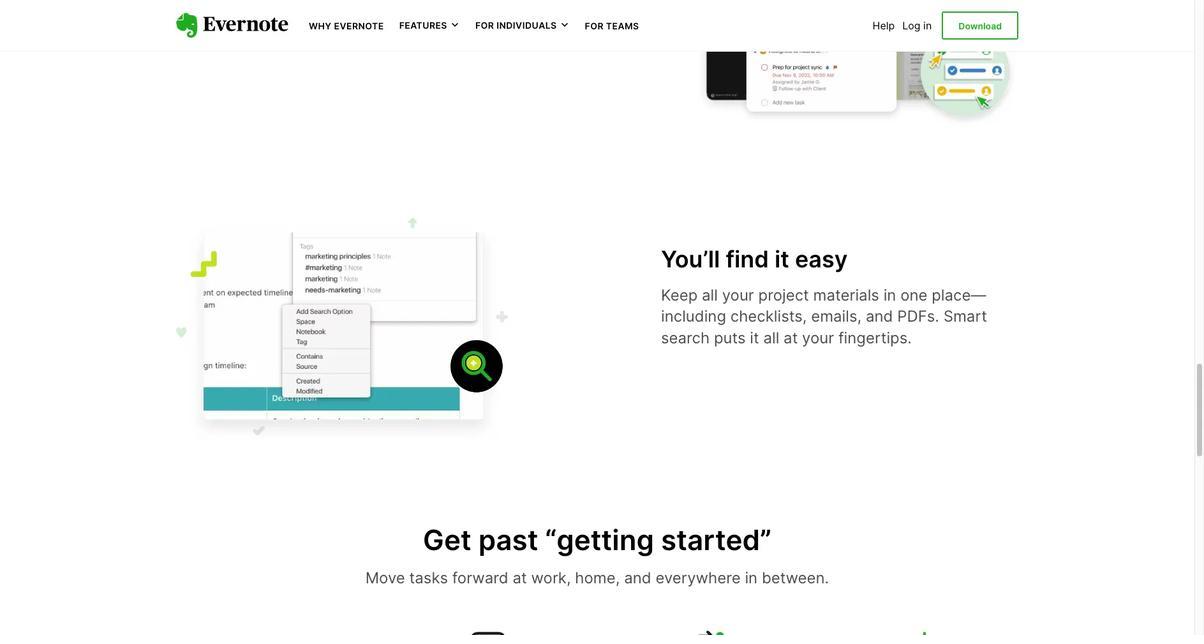 Task type: locate. For each thing, give the bounding box(es) containing it.
1 horizontal spatial at
[[784, 329, 798, 347]]

forward
[[452, 569, 509, 587]]

1 horizontal spatial all
[[764, 329, 780, 347]]

at down checklists,
[[784, 329, 798, 347]]

0 horizontal spatial it
[[750, 329, 760, 347]]

it right puts
[[750, 329, 760, 347]]

for teams
[[585, 20, 640, 31]]

your down find
[[723, 286, 755, 304]]

in right log
[[924, 19, 932, 32]]

teams
[[606, 20, 640, 31]]

place—
[[932, 286, 987, 304]]

your down emails, on the right of the page
[[803, 329, 835, 347]]

0 horizontal spatial all
[[702, 286, 718, 304]]

for left individuals
[[476, 20, 494, 31]]

you'll find it easy
[[661, 245, 848, 273]]

in
[[924, 19, 932, 32], [884, 286, 897, 304], [745, 569, 758, 587]]

1 vertical spatial all
[[764, 329, 780, 347]]

0 horizontal spatial in
[[745, 569, 758, 587]]

0 horizontal spatial at
[[513, 569, 527, 587]]

1 horizontal spatial for
[[585, 20, 604, 31]]

it
[[775, 245, 790, 273], [750, 329, 760, 347]]

all up the including
[[702, 286, 718, 304]]

log in link
[[903, 19, 932, 32]]

features button
[[399, 19, 460, 32]]

in inside keep all your project materials in one place— including checklists, emails, and pdfs. smart search puts it all at your fingertips.
[[884, 286, 897, 304]]

and up fingertips.
[[866, 307, 894, 326]]

in left one
[[884, 286, 897, 304]]

0 horizontal spatial and
[[625, 569, 652, 587]]

smart
[[944, 307, 988, 326]]

1 vertical spatial and
[[625, 569, 652, 587]]

1 vertical spatial in
[[884, 286, 897, 304]]

move tasks forward at work, home, and everywhere in between.
[[366, 569, 829, 587]]

why evernote
[[309, 20, 384, 31]]

0 vertical spatial in
[[924, 19, 932, 32]]

log in
[[903, 19, 932, 32]]

evernote
[[334, 20, 384, 31]]

and right home,
[[625, 569, 652, 587]]

individuals
[[497, 20, 557, 31]]

for left teams
[[585, 20, 604, 31]]

download
[[959, 20, 1002, 31]]

in left between.
[[745, 569, 758, 587]]

1 horizontal spatial in
[[884, 286, 897, 304]]

0 vertical spatial at
[[784, 329, 798, 347]]

1 horizontal spatial and
[[866, 307, 894, 326]]

at
[[784, 329, 798, 347], [513, 569, 527, 587]]

0 vertical spatial your
[[723, 286, 755, 304]]

and inside keep all your project materials in one place— including checklists, emails, and pdfs. smart search puts it all at your fingertips.
[[866, 307, 894, 326]]

get past "getting started"
[[423, 523, 772, 557]]

home,
[[575, 569, 620, 587]]

your
[[723, 286, 755, 304], [803, 329, 835, 347]]

1 vertical spatial at
[[513, 569, 527, 587]]

for individuals button
[[476, 19, 570, 32]]

1 vertical spatial it
[[750, 329, 760, 347]]

at left work,
[[513, 569, 527, 587]]

all down checklists,
[[764, 329, 780, 347]]

for inside "button"
[[476, 20, 494, 31]]

for individuals
[[476, 20, 557, 31]]

find
[[726, 245, 769, 273]]

it right find
[[775, 245, 790, 273]]

all
[[702, 286, 718, 304], [764, 329, 780, 347]]

checklists,
[[731, 307, 807, 326]]

1 horizontal spatial your
[[803, 329, 835, 347]]

for
[[476, 20, 494, 31], [585, 20, 604, 31]]

0 vertical spatial it
[[775, 245, 790, 273]]

0 vertical spatial and
[[866, 307, 894, 326]]

0 horizontal spatial for
[[476, 20, 494, 31]]

log
[[903, 19, 921, 32]]

emails,
[[812, 307, 862, 326]]

for teams link
[[585, 19, 640, 32]]

connecting dots icon image
[[686, 630, 727, 635]]

work,
[[532, 569, 571, 587]]

1 horizontal spatial it
[[775, 245, 790, 273]]

and
[[866, 307, 894, 326], [625, 569, 652, 587]]

project
[[759, 286, 809, 304]]



Task type: describe. For each thing, give the bounding box(es) containing it.
including
[[661, 307, 727, 326]]

at inside keep all your project materials in one place— including checklists, emails, and pdfs. smart search puts it all at your fingertips.
[[784, 329, 798, 347]]

fingertips.
[[839, 329, 912, 347]]

1 vertical spatial your
[[803, 329, 835, 347]]

search
[[661, 329, 710, 347]]

one
[[901, 286, 928, 304]]

between.
[[762, 569, 829, 587]]

tasks
[[410, 569, 448, 587]]

you'll
[[661, 245, 720, 273]]

move
[[366, 569, 405, 587]]

why
[[309, 20, 332, 31]]

easy
[[795, 245, 848, 273]]

evernote pdf search on desktop image
[[176, 218, 508, 442]]

for for for teams
[[585, 20, 604, 31]]

get
[[423, 523, 472, 557]]

crossair icon image
[[905, 630, 946, 635]]

checkmark icon image
[[468, 630, 509, 635]]

features
[[399, 20, 447, 31]]

evernote logo image
[[176, 13, 289, 38]]

started"
[[661, 523, 772, 557]]

help
[[873, 19, 895, 32]]

puts
[[714, 329, 746, 347]]

past
[[479, 523, 538, 557]]

2 horizontal spatial in
[[924, 19, 932, 32]]

keep all your project materials in one place— including checklists, emails, and pdfs. smart search puts it all at your fingertips.
[[661, 286, 988, 347]]

multiple people task asignment evernote teams image
[[687, 0, 1019, 136]]

"getting
[[545, 523, 655, 557]]

0 horizontal spatial your
[[723, 286, 755, 304]]

keep
[[661, 286, 698, 304]]

for for for individuals
[[476, 20, 494, 31]]

everywhere
[[656, 569, 741, 587]]

it inside keep all your project materials in one place— including checklists, emails, and pdfs. smart search puts it all at your fingertips.
[[750, 329, 760, 347]]

0 vertical spatial all
[[702, 286, 718, 304]]

why evernote link
[[309, 19, 384, 32]]

pdfs.
[[898, 307, 940, 326]]

2 vertical spatial in
[[745, 569, 758, 587]]

download link
[[943, 11, 1019, 40]]

materials
[[814, 286, 880, 304]]

help link
[[873, 19, 895, 32]]



Task type: vqa. For each thing, say whether or not it's contained in the screenshot.
Scratch
no



